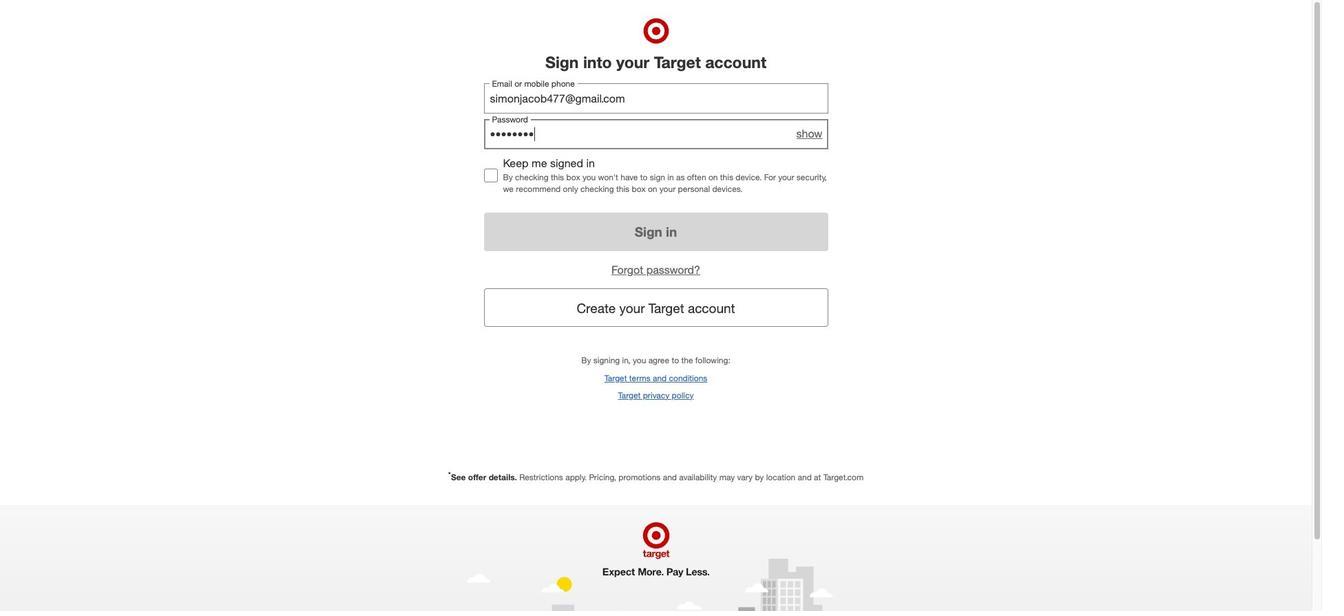 Task type: locate. For each thing, give the bounding box(es) containing it.
None text field
[[484, 83, 828, 113]]

None password field
[[484, 119, 828, 149]]

None checkbox
[[484, 168, 498, 182]]



Task type: describe. For each thing, give the bounding box(es) containing it.
target: expect more. pay less. image
[[462, 506, 849, 612]]



Task type: vqa. For each thing, say whether or not it's contained in the screenshot.
Password Field at top
yes



